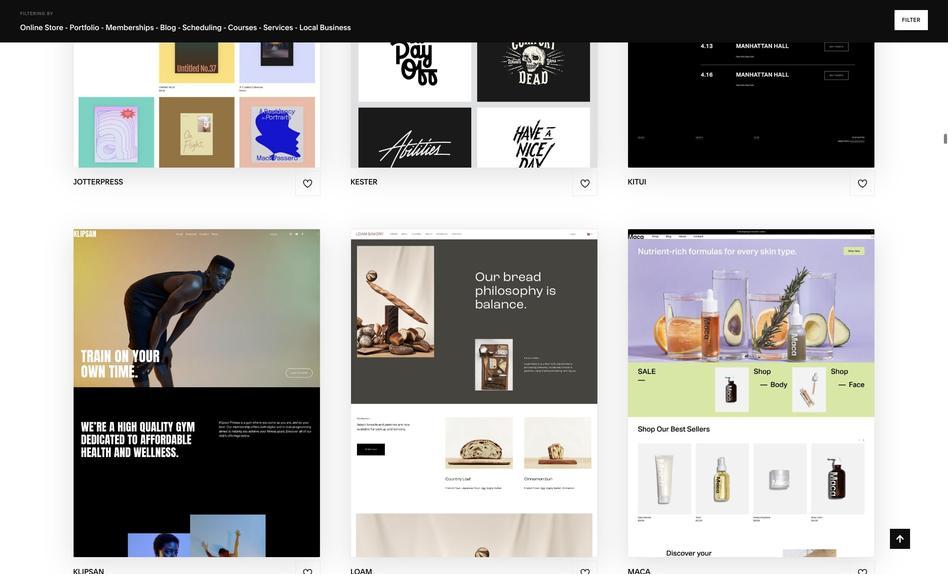 Task type: locate. For each thing, give the bounding box(es) containing it.
with inside button
[[175, 376, 198, 386]]

0 vertical spatial loam
[[484, 376, 510, 386]]

jotterpress image
[[74, 0, 320, 168]]

maca inside button
[[760, 376, 788, 386]]

1 horizontal spatial preview
[[716, 394, 756, 404]]

maca down start with maca
[[759, 394, 787, 404]]

with for klipsan
[[175, 376, 198, 386]]

start for start with loam
[[428, 376, 456, 386]]

- right store
[[65, 23, 68, 32]]

1 vertical spatial loam
[[482, 394, 509, 404]]

with left the klipsan
[[175, 376, 198, 386]]

services
[[263, 23, 293, 32]]

start with loam
[[428, 376, 510, 386]]

6 - from the left
[[259, 23, 262, 32]]

start with maca
[[705, 376, 788, 386]]

- left courses
[[224, 23, 226, 32]]

with
[[175, 376, 198, 386], [458, 376, 481, 386], [735, 376, 758, 386]]

0 horizontal spatial preview
[[440, 394, 480, 404]]

3 with from the left
[[735, 376, 758, 386]]

with inside button
[[458, 376, 481, 386]]

-
[[65, 23, 68, 32], [101, 23, 104, 32], [156, 23, 158, 32], [178, 23, 181, 32], [224, 23, 226, 32], [259, 23, 262, 32], [295, 23, 298, 32]]

2 horizontal spatial with
[[735, 376, 758, 386]]

1 preview from the left
[[440, 394, 480, 404]]

- right courses
[[259, 23, 262, 32]]

2 with from the left
[[458, 376, 481, 386]]

start for start with klipsan
[[145, 376, 173, 386]]

start with klipsan button
[[145, 369, 248, 394]]

preview
[[440, 394, 480, 404], [716, 394, 756, 404]]

add loam to your favorites list image
[[580, 569, 590, 575]]

- right blog
[[178, 23, 181, 32]]

loam image
[[351, 230, 597, 558]]

maca
[[760, 376, 788, 386], [759, 394, 787, 404]]

with inside button
[[735, 376, 758, 386]]

1 with from the left
[[175, 376, 198, 386]]

loam down start with loam
[[482, 394, 509, 404]]

with for loam
[[458, 376, 481, 386]]

business
[[320, 23, 351, 32]]

start with loam button
[[428, 369, 520, 394]]

5 - from the left
[[224, 23, 226, 32]]

add klipsan to your favorites list image
[[303, 569, 313, 575]]

loam up preview loam
[[484, 376, 510, 386]]

preview maca link
[[716, 387, 787, 412]]

jotterpress
[[73, 178, 123, 187]]

1 start from the left
[[145, 376, 173, 386]]

2 start from the left
[[428, 376, 456, 386]]

local
[[299, 23, 318, 32]]

with up preview maca
[[735, 376, 758, 386]]

klipsan image
[[74, 230, 320, 558]]

start inside start with maca button
[[705, 376, 733, 386]]

start inside start with loam button
[[428, 376, 456, 386]]

preview for preview loam
[[440, 394, 480, 404]]

loam inside 'link'
[[482, 394, 509, 404]]

preview down start with maca
[[716, 394, 756, 404]]

preview down start with loam
[[440, 394, 480, 404]]

start
[[145, 376, 173, 386], [428, 376, 456, 386], [705, 376, 733, 386]]

3 start from the left
[[705, 376, 733, 386]]

start inside start with klipsan button
[[145, 376, 173, 386]]

1 horizontal spatial start
[[428, 376, 456, 386]]

preview maca
[[716, 394, 787, 404]]

1 horizontal spatial with
[[458, 376, 481, 386]]

- left blog
[[156, 23, 158, 32]]

preview for preview maca
[[716, 394, 756, 404]]

add jotterpress to your favorites list image
[[303, 179, 313, 189]]

0 horizontal spatial with
[[175, 376, 198, 386]]

scheduling
[[182, 23, 222, 32]]

- left the local
[[295, 23, 298, 32]]

preview inside 'link'
[[440, 394, 480, 404]]

0 vertical spatial maca
[[760, 376, 788, 386]]

loam
[[484, 376, 510, 386], [482, 394, 509, 404]]

online
[[20, 23, 43, 32]]

online store - portfolio - memberships - blog - scheduling - courses - services - local business
[[20, 23, 351, 32]]

2 preview from the left
[[716, 394, 756, 404]]

memberships
[[106, 23, 154, 32]]

2 horizontal spatial start
[[705, 376, 733, 386]]

add kester to your favorites list image
[[580, 179, 590, 189]]

- right portfolio
[[101, 23, 104, 32]]

with up preview loam
[[458, 376, 481, 386]]

0 horizontal spatial start
[[145, 376, 173, 386]]

maca up preview maca
[[760, 376, 788, 386]]



Task type: vqa. For each thing, say whether or not it's contained in the screenshot.
3rd the with from left
yes



Task type: describe. For each thing, give the bounding box(es) containing it.
start with maca button
[[705, 369, 798, 394]]

filtering by
[[20, 11, 53, 16]]

kitui image
[[628, 0, 875, 168]]

blog
[[160, 23, 176, 32]]

klipsan
[[200, 376, 239, 386]]

1 vertical spatial maca
[[759, 394, 787, 404]]

start for start with maca
[[705, 376, 733, 386]]

3 - from the left
[[156, 23, 158, 32]]

maca image
[[628, 230, 875, 558]]

filter button
[[895, 10, 928, 30]]

1 - from the left
[[65, 23, 68, 32]]

with for maca
[[735, 376, 758, 386]]

filtering
[[20, 11, 45, 16]]

courses
[[228, 23, 257, 32]]

2 - from the left
[[101, 23, 104, 32]]

kester
[[351, 178, 378, 187]]

add kitui to your favorites list image
[[858, 179, 868, 189]]

4 - from the left
[[178, 23, 181, 32]]

portfolio
[[70, 23, 99, 32]]

store
[[45, 23, 63, 32]]

back to top image
[[895, 535, 905, 545]]

start with klipsan
[[145, 376, 239, 386]]

by
[[47, 11, 53, 16]]

kitui
[[628, 178, 647, 187]]

kester image
[[351, 0, 597, 168]]

preview loam
[[440, 394, 509, 404]]

preview loam link
[[440, 387, 509, 412]]

filter
[[902, 16, 921, 23]]

7 - from the left
[[295, 23, 298, 32]]

loam inside button
[[484, 376, 510, 386]]

add maca to your favorites list image
[[858, 569, 868, 575]]



